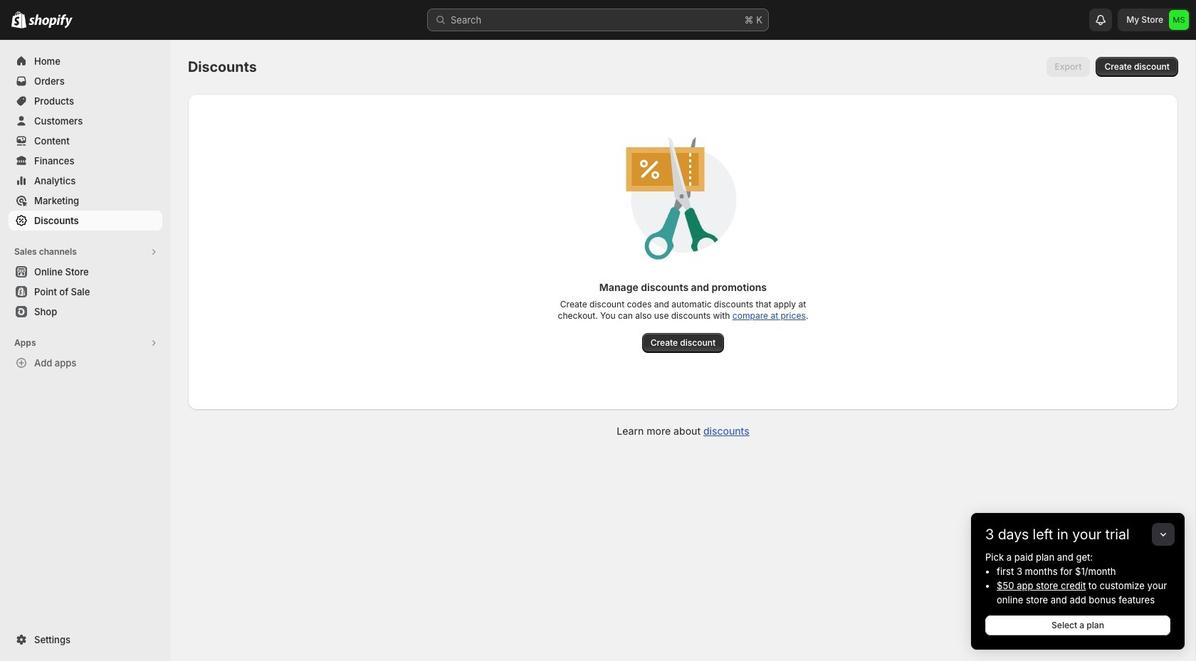 Task type: vqa. For each thing, say whether or not it's contained in the screenshot.
My Store icon within Shop settings menu element
no



Task type: describe. For each thing, give the bounding box(es) containing it.
shopify image
[[28, 14, 73, 28]]

my store image
[[1170, 10, 1190, 30]]



Task type: locate. For each thing, give the bounding box(es) containing it.
shopify image
[[11, 11, 26, 28]]



